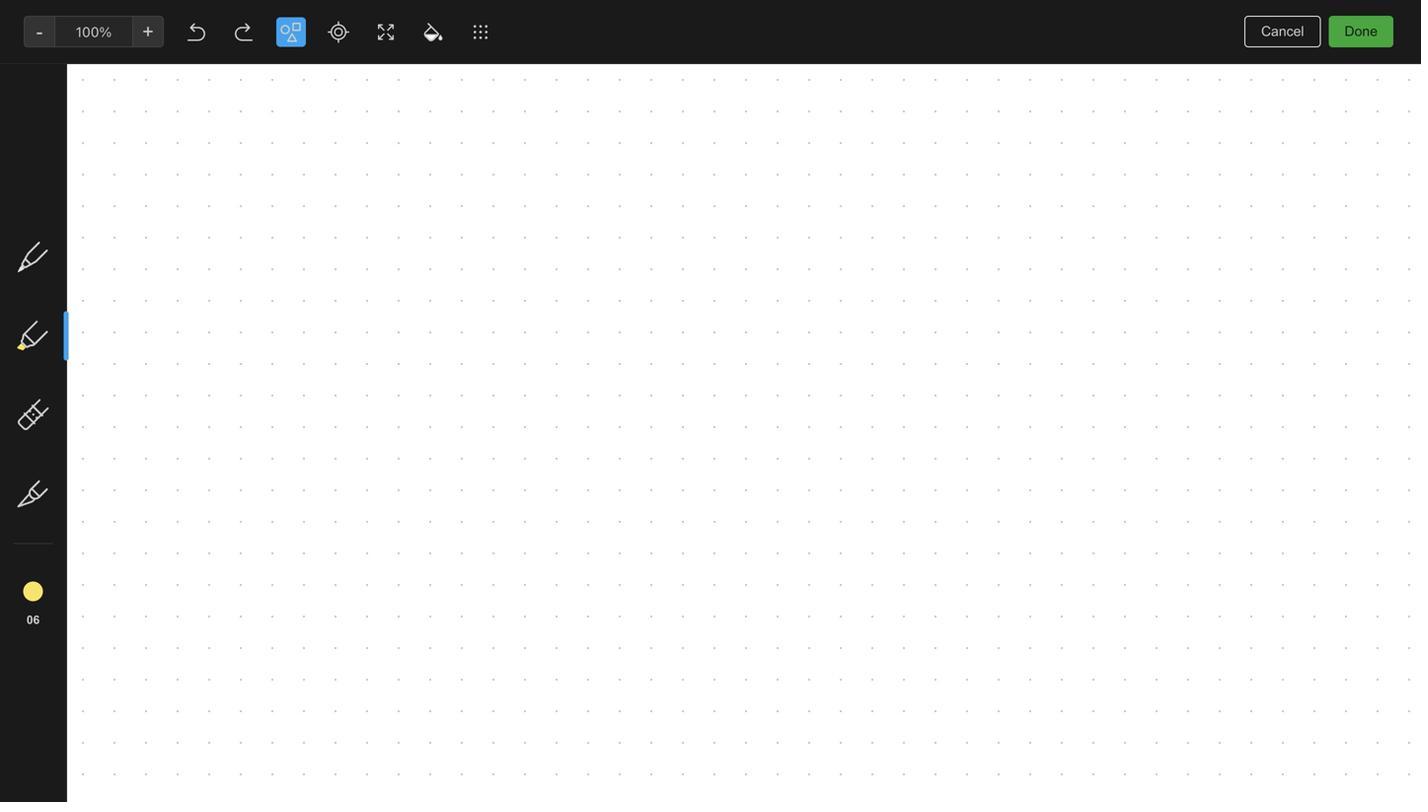 Task type: vqa. For each thing, say whether or not it's contained in the screenshot.
Morning Task Open laptop - Sign in - Check Task - Check emails - Start work - Go on lunch - Meeting - End of day's the thumbnail
yes



Task type: locate. For each thing, give the bounding box(es) containing it.
-
[[526, 149, 532, 165], [459, 166, 465, 183], [546, 166, 552, 183], [533, 184, 539, 200], [478, 202, 485, 218], [569, 202, 575, 218], [499, 220, 506, 236], [538, 409, 544, 426]]

0 horizontal spatial on
[[510, 202, 526, 218]]

dec 5
[[269, 444, 301, 458], [444, 602, 477, 616]]

morning up the "open"
[[444, 127, 499, 143]]

0 horizontal spatial dec
[[269, 444, 291, 458]]

1 vertical spatial dec 5
[[444, 602, 477, 616]]

morning task open laptop - sign in - check task - check emails - start work - go on lunch - meeting - end of day
[[444, 127, 575, 254]]

add tag image
[[659, 771, 682, 795]]

14,
[[752, 61, 771, 77]]

notes (
[[43, 194, 91, 210]]

2 vertical spatial dec
[[444, 602, 466, 616]]

on inside note window element
[[704, 61, 720, 77]]

on up end at the left top
[[510, 202, 526, 218]]

2 morning from the top
[[444, 427, 496, 443]]

0 vertical spatial dec 5
[[269, 444, 301, 458]]

things to do organize files - morning task
[[444, 388, 544, 443]]

tree
[[0, 155, 237, 694]]

0 vertical spatial task
[[502, 127, 533, 143]]

dec inside note window element
[[723, 61, 749, 77]]

thumbnail image for things to do organize files - morning task
[[253, 522, 416, 630]]

task up emails at the top left
[[513, 166, 542, 183]]

check up 'work'
[[444, 184, 484, 200]]

with
[[92, 332, 119, 349]]

notes
[[273, 62, 308, 78]]

morning
[[444, 127, 499, 143], [444, 427, 496, 443]]

all
[[1298, 776, 1313, 790]]

in
[[444, 166, 455, 183]]

2 vertical spatial task
[[500, 427, 529, 443]]

shared
[[43, 332, 89, 349]]

share
[[1319, 15, 1358, 32]]

- right the 'files'
[[538, 409, 544, 426]]

task inside the things to do organize files - morning task
[[500, 427, 529, 443]]

trash link
[[0, 368, 236, 400]]

0 horizontal spatial dec 5
[[269, 444, 301, 458]]

task
[[502, 127, 533, 143], [513, 166, 542, 183], [500, 427, 529, 443]]

0 horizontal spatial notes
[[43, 194, 81, 210]]

thumbnail image
[[253, 252, 416, 359], [428, 291, 591, 359], [253, 522, 416, 630]]

1 vertical spatial on
[[510, 202, 526, 218]]

task down the 'files'
[[500, 427, 529, 443]]

new button
[[12, 104, 225, 139]]

files
[[505, 409, 534, 426]]

1 horizontal spatial dec
[[444, 602, 466, 616]]

organize
[[444, 409, 501, 426]]

new
[[43, 113, 72, 129]]

on right edited
[[704, 61, 720, 77]]

only you
[[1234, 16, 1287, 31]]

flower
[[269, 127, 313, 143]]

2 horizontal spatial dec
[[723, 61, 749, 77]]

start
[[543, 184, 574, 200]]

thumbnail image for morning task open laptop - sign in - check task - check emails - start work - go on lunch - meeting - end of day
[[253, 252, 416, 359]]

work
[[444, 202, 475, 218]]

5 notes
[[261, 62, 308, 78]]

notes left '('
[[43, 194, 81, 210]]

0 vertical spatial notes
[[279, 20, 334, 43]]

1 vertical spatial notes
[[43, 194, 81, 210]]

tree containing home
[[0, 155, 237, 694]]

- up lunch
[[533, 184, 539, 200]]

lunch
[[530, 202, 565, 218]]

flower button
[[253, 111, 416, 359]]

morning down organize
[[444, 427, 496, 443]]

to
[[493, 388, 506, 404]]

task up "laptop"
[[502, 127, 533, 143]]

None search field
[[26, 57, 211, 93]]

notes
[[279, 20, 334, 43], [43, 194, 81, 210]]

1 horizontal spatial notes
[[279, 20, 334, 43]]

dec
[[723, 61, 749, 77], [269, 444, 291, 458], [444, 602, 466, 616]]

check down "laptop"
[[469, 166, 509, 183]]

0 vertical spatial dec
[[723, 61, 749, 77]]

- down the go
[[499, 220, 506, 236]]

Search text field
[[26, 57, 211, 93]]

morning inside the things to do organize files - morning task
[[444, 427, 496, 443]]

0 vertical spatial on
[[704, 61, 720, 77]]

1 horizontal spatial on
[[704, 61, 720, 77]]

1 vertical spatial task
[[513, 166, 542, 183]]

1 morning from the top
[[444, 127, 499, 143]]

last
[[629, 61, 656, 77]]

2 vertical spatial 5
[[469, 602, 477, 616]]

day
[[444, 237, 467, 254]]

0 vertical spatial 5
[[261, 62, 269, 78]]

check
[[469, 166, 509, 183], [444, 184, 484, 200]]

- left the go
[[478, 202, 485, 218]]

Note Editor text field
[[0, 0, 1422, 803]]

1 horizontal spatial 5
[[294, 444, 301, 458]]

notes up notes
[[279, 20, 334, 43]]

trash
[[43, 376, 79, 392]]

5
[[261, 62, 269, 78], [294, 444, 301, 458], [469, 602, 477, 616]]

emails
[[488, 184, 529, 200]]

1 vertical spatial morning
[[444, 427, 496, 443]]

on
[[704, 61, 720, 77], [510, 202, 526, 218]]

0 vertical spatial morning
[[444, 127, 499, 143]]



Task type: describe. For each thing, give the bounding box(es) containing it.
saved
[[1371, 776, 1406, 790]]

1 vertical spatial check
[[444, 184, 484, 200]]

notebooks link
[[0, 262, 236, 293]]

sign
[[536, 149, 564, 165]]

1 horizontal spatial dec 5
[[444, 602, 477, 616]]

go
[[488, 202, 507, 218]]

settings image
[[201, 16, 225, 39]]

home link
[[0, 155, 237, 187]]

- down sign
[[546, 166, 552, 183]]

2023
[[775, 61, 808, 77]]

expand notebooks image
[[5, 270, 21, 285]]

you
[[1265, 16, 1287, 31]]

0 horizontal spatial 5
[[261, 62, 269, 78]]

on inside the 'morning task open laptop - sign in - check task - check emails - start work - go on lunch - meeting - end of day'
[[510, 202, 526, 218]]

open
[[444, 149, 478, 165]]

(
[[86, 195, 91, 210]]

home
[[43, 162, 81, 179]]

shared with me
[[43, 332, 142, 349]]

upgrade image
[[76, 720, 100, 744]]

- inside the things to do organize files - morning task
[[538, 409, 544, 426]]

- down start
[[569, 202, 575, 218]]

shared with me link
[[0, 325, 236, 356]]

- left sign
[[526, 149, 532, 165]]

do
[[510, 388, 527, 404]]

note window element
[[0, 0, 1422, 803]]

things
[[444, 388, 489, 404]]

tasks button
[[0, 218, 236, 250]]

changes
[[1317, 776, 1367, 790]]

notes for notes (
[[43, 194, 81, 210]]

2 horizontal spatial 5
[[469, 602, 477, 616]]

sharks!
[[269, 388, 319, 404]]

notes for notes
[[279, 20, 334, 43]]

tasks
[[43, 226, 79, 242]]

meeting
[[444, 220, 496, 236]]

morning inside the 'morning task open laptop - sign in - check task - check emails - start work - go on lunch - meeting - end of day'
[[444, 127, 499, 143]]

edited
[[660, 61, 700, 77]]

add a reminder image
[[625, 771, 649, 795]]

1 vertical spatial 5
[[294, 444, 301, 458]]

tags button
[[0, 293, 236, 325]]

of
[[538, 220, 550, 236]]

last edited on dec 14, 2023
[[629, 61, 808, 77]]

notebooks
[[44, 269, 114, 285]]

all changes saved
[[1298, 776, 1406, 790]]

0 vertical spatial check
[[469, 166, 509, 183]]

laptop
[[482, 149, 522, 165]]

- right in
[[459, 166, 465, 183]]

me
[[123, 332, 142, 349]]

1 vertical spatial dec
[[269, 444, 291, 458]]

end
[[509, 220, 534, 236]]

only
[[1234, 16, 1261, 31]]

share button
[[1302, 8, 1374, 39]]

tags
[[44, 301, 74, 317]]



